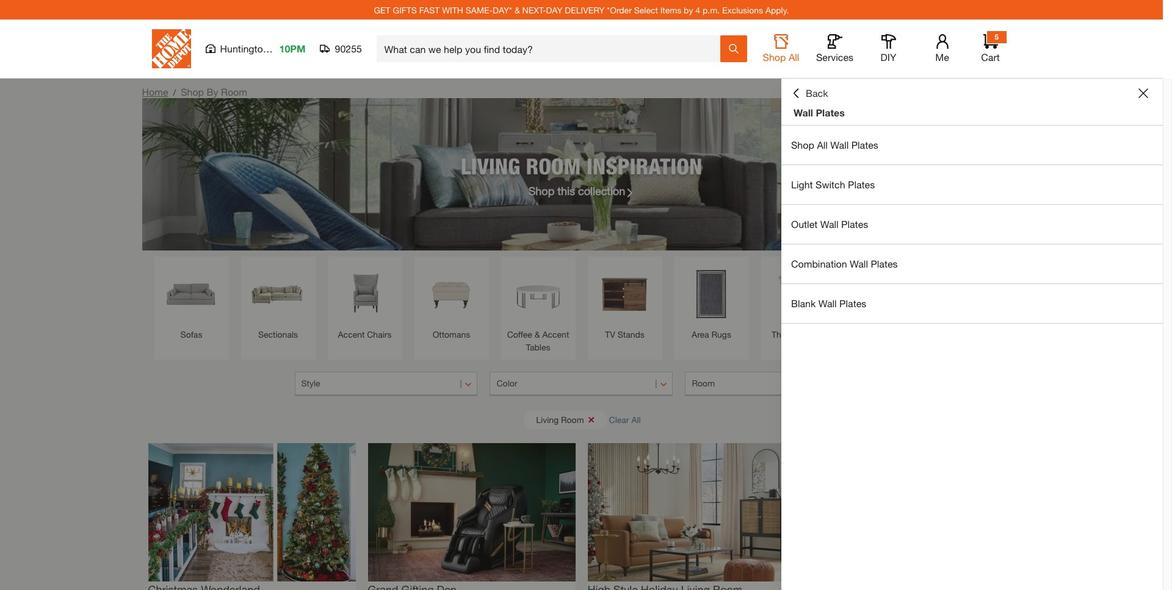 Task type: vqa. For each thing, say whether or not it's contained in the screenshot.
the bottommost "the"
no



Task type: locate. For each thing, give the bounding box(es) containing it.
& up tables
[[535, 330, 540, 340]]

feedback link image
[[1156, 206, 1172, 272]]

sofas image
[[160, 263, 223, 325]]

2 vertical spatial all
[[632, 415, 641, 425]]

throw pillows image
[[767, 263, 829, 325]]

menu
[[781, 126, 1163, 324]]

/
[[173, 87, 176, 98]]

2 stretchy image image from the left
[[368, 444, 575, 582]]

shop for shop this collection
[[528, 184, 555, 198]]

living room button
[[524, 411, 607, 430]]

room inside button
[[692, 379, 715, 389]]

the home depot logo image
[[152, 29, 191, 68]]

area
[[692, 330, 709, 340]]

room
[[221, 86, 247, 98], [526, 153, 581, 179], [692, 379, 715, 389], [561, 415, 584, 425]]

0 horizontal spatial all
[[632, 415, 641, 425]]

accent
[[338, 330, 365, 340], [542, 330, 569, 340]]

shop all button
[[762, 34, 801, 63]]

4
[[696, 5, 700, 15]]

outlet
[[791, 219, 818, 230]]

0 horizontal spatial stretchy image image
[[148, 444, 356, 582]]

all
[[789, 51, 799, 63], [817, 139, 828, 151], [632, 415, 641, 425]]

blank wall plates
[[791, 298, 867, 310]]

accent up tables
[[542, 330, 569, 340]]

shop down apply.
[[763, 51, 786, 63]]

ottomans image
[[420, 263, 483, 325]]

by
[[684, 5, 693, 15]]

clear
[[609, 415, 629, 425]]

1 horizontal spatial all
[[789, 51, 799, 63]]

shop this collection link
[[528, 183, 635, 199]]

shop inside button
[[763, 51, 786, 63]]

What can we help you find today? search field
[[384, 36, 720, 62]]

shop for shop all wall plates
[[791, 139, 814, 151]]

shop
[[763, 51, 786, 63], [181, 86, 204, 98], [791, 139, 814, 151], [528, 184, 555, 198]]

90255 button
[[320, 43, 362, 55]]

all right 'clear'
[[632, 415, 641, 425]]

throw
[[772, 330, 795, 340]]

clear all
[[609, 415, 641, 425]]

exclusions
[[722, 5, 763, 15]]

wall right the outlet
[[820, 219, 839, 230]]

sectionals link
[[247, 263, 309, 341]]

coffee & accent tables
[[507, 330, 569, 353]]

light switch plates link
[[781, 165, 1163, 205]]

diy button
[[869, 34, 908, 63]]

3 stretchy image image from the left
[[588, 444, 795, 582]]

room down color button
[[561, 415, 584, 425]]

next-
[[522, 5, 546, 15]]

style button
[[295, 372, 478, 397]]

0 vertical spatial &
[[515, 5, 520, 15]]

by
[[207, 86, 218, 98]]

wall right blank on the right of page
[[819, 298, 837, 310]]

1 vertical spatial &
[[535, 330, 540, 340]]

1 horizontal spatial accent
[[542, 330, 569, 340]]

stands
[[618, 330, 645, 340]]

accent left 'chairs' at the left of page
[[338, 330, 365, 340]]

blank
[[791, 298, 816, 310]]

shop down wall plates
[[791, 139, 814, 151]]

wall for combination
[[850, 258, 868, 270]]

tv stands
[[605, 330, 645, 340]]

all up "back" button
[[789, 51, 799, 63]]

2 accent from the left
[[542, 330, 569, 340]]

shop left this
[[528, 184, 555, 198]]

cart 5
[[981, 32, 1000, 63]]

services button
[[815, 34, 854, 63]]

coffee
[[507, 330, 532, 340]]

all for shop all wall plates
[[817, 139, 828, 151]]

clear all button
[[609, 409, 641, 432]]

accent chairs image
[[334, 263, 396, 325]]

living inside button
[[536, 415, 559, 425]]

plates for light switch plates
[[848, 179, 875, 190]]

1 horizontal spatial &
[[535, 330, 540, 340]]

wall right combination
[[850, 258, 868, 270]]

wall
[[794, 107, 813, 118], [830, 139, 849, 151], [820, 219, 839, 230], [850, 258, 868, 270], [819, 298, 837, 310]]

& right the day*
[[515, 5, 520, 15]]

park
[[271, 43, 291, 54]]

1 vertical spatial living
[[536, 415, 559, 425]]

& inside coffee & accent tables
[[535, 330, 540, 340]]

throw blankets image
[[854, 263, 916, 325]]

0 vertical spatial living
[[461, 153, 520, 179]]

area rugs
[[692, 330, 731, 340]]

wall for blank
[[819, 298, 837, 310]]

2 horizontal spatial stretchy image image
[[588, 444, 795, 582]]

1 horizontal spatial stretchy image image
[[368, 444, 575, 582]]

day*
[[493, 5, 512, 15]]

plates for combination wall plates
[[871, 258, 898, 270]]

coffee & accent tables link
[[507, 263, 569, 354]]

plates for outlet wall plates
[[841, 219, 868, 230]]

1 vertical spatial all
[[817, 139, 828, 151]]

room down area
[[692, 379, 715, 389]]

home
[[142, 86, 168, 98]]

color
[[497, 379, 517, 389]]

rugs
[[712, 330, 731, 340]]

stretchy image image
[[148, 444, 356, 582], [368, 444, 575, 582], [588, 444, 795, 582]]

accent inside coffee & accent tables
[[542, 330, 569, 340]]

1 accent from the left
[[338, 330, 365, 340]]

wall plates
[[794, 107, 845, 118]]

switch
[[816, 179, 845, 190]]

2 horizontal spatial all
[[817, 139, 828, 151]]

living
[[461, 153, 520, 179], [536, 415, 559, 425]]

0 horizontal spatial living
[[461, 153, 520, 179]]

1 horizontal spatial living
[[536, 415, 559, 425]]

all for clear all
[[632, 415, 641, 425]]

tv
[[605, 330, 615, 340]]

accent chairs link
[[334, 263, 396, 341]]

0 vertical spatial all
[[789, 51, 799, 63]]

all down wall plates
[[817, 139, 828, 151]]

gifts
[[393, 5, 417, 15]]

delivery
[[565, 5, 605, 15]]

menu containing shop all wall plates
[[781, 126, 1163, 324]]

living for living room
[[536, 415, 559, 425]]

room right by
[[221, 86, 247, 98]]

curtains & drapes image
[[941, 263, 1003, 325]]

home link
[[142, 86, 168, 98]]

living for living room inspiration
[[461, 153, 520, 179]]

combination wall plates link
[[781, 245, 1163, 284]]

color button
[[490, 372, 673, 397]]

apply.
[[766, 5, 789, 15]]

&
[[515, 5, 520, 15], [535, 330, 540, 340]]

this
[[558, 184, 575, 198]]

5
[[995, 32, 999, 42]]

coffee & accent tables image
[[507, 263, 569, 325]]

sectionals image
[[247, 263, 309, 325]]

throw pillows
[[772, 330, 825, 340]]

0 horizontal spatial accent
[[338, 330, 365, 340]]



Task type: describe. For each thing, give the bounding box(es) containing it.
combination wall plates
[[791, 258, 898, 270]]

living room inspiration
[[461, 153, 702, 179]]

shop for shop all
[[763, 51, 786, 63]]

wall for outlet
[[820, 219, 839, 230]]

plates for blank wall plates
[[840, 298, 867, 310]]

p.m.
[[703, 5, 720, 15]]

select
[[634, 5, 658, 15]]

area rugs link
[[680, 263, 743, 341]]

room button
[[685, 372, 868, 397]]

home / shop by room
[[142, 86, 247, 98]]

room inside button
[[561, 415, 584, 425]]

shop all wall plates
[[791, 139, 878, 151]]

with
[[442, 5, 463, 15]]

sectionals
[[258, 330, 298, 340]]

sofas
[[180, 330, 202, 340]]

huntington park
[[220, 43, 291, 54]]

same-
[[466, 5, 493, 15]]

huntington
[[220, 43, 268, 54]]

back button
[[791, 87, 828, 100]]

outlet wall plates link
[[781, 205, 1163, 244]]

shop right /
[[181, 86, 204, 98]]

collection
[[578, 184, 625, 198]]

living room
[[536, 415, 584, 425]]

tv stands image
[[594, 263, 656, 325]]

wall down "back" button
[[794, 107, 813, 118]]

shop all wall plates link
[[781, 126, 1163, 165]]

day
[[546, 5, 563, 15]]

tv stands link
[[594, 263, 656, 341]]

10pm
[[279, 43, 306, 54]]

sofas link
[[160, 263, 223, 341]]

cart
[[981, 51, 1000, 63]]

chairs
[[367, 330, 392, 340]]

combination
[[791, 258, 847, 270]]

inspiration
[[587, 153, 702, 179]]

shop all
[[763, 51, 799, 63]]

area rugs image
[[680, 263, 743, 325]]

back
[[806, 87, 828, 99]]

wall down wall plates
[[830, 139, 849, 151]]

me
[[935, 51, 949, 63]]

ottomans link
[[420, 263, 483, 341]]

style
[[301, 379, 320, 389]]

accent inside 'link'
[[338, 330, 365, 340]]

services
[[816, 51, 854, 63]]

items
[[660, 5, 681, 15]]

all for shop all
[[789, 51, 799, 63]]

ottomans
[[433, 330, 470, 340]]

diy
[[881, 51, 896, 63]]

fast
[[419, 5, 440, 15]]

light
[[791, 179, 813, 190]]

pillows
[[798, 330, 825, 340]]

*order
[[607, 5, 632, 15]]

get gifts fast with same-day* & next-day delivery *order select items by 4 p.m. exclusions apply.
[[374, 5, 789, 15]]

shop this collection
[[528, 184, 625, 198]]

tables
[[526, 343, 550, 353]]

1 stretchy image image from the left
[[148, 444, 356, 582]]

90255
[[335, 43, 362, 54]]

throw pillows link
[[767, 263, 829, 341]]

0 horizontal spatial &
[[515, 5, 520, 15]]

accent chairs
[[338, 330, 392, 340]]

blank wall plates link
[[781, 285, 1163, 324]]

me button
[[923, 34, 962, 63]]

outlet wall plates
[[791, 219, 868, 230]]

light switch plates
[[791, 179, 875, 190]]

get
[[374, 5, 391, 15]]

drawer close image
[[1139, 89, 1148, 98]]

room up this
[[526, 153, 581, 179]]



